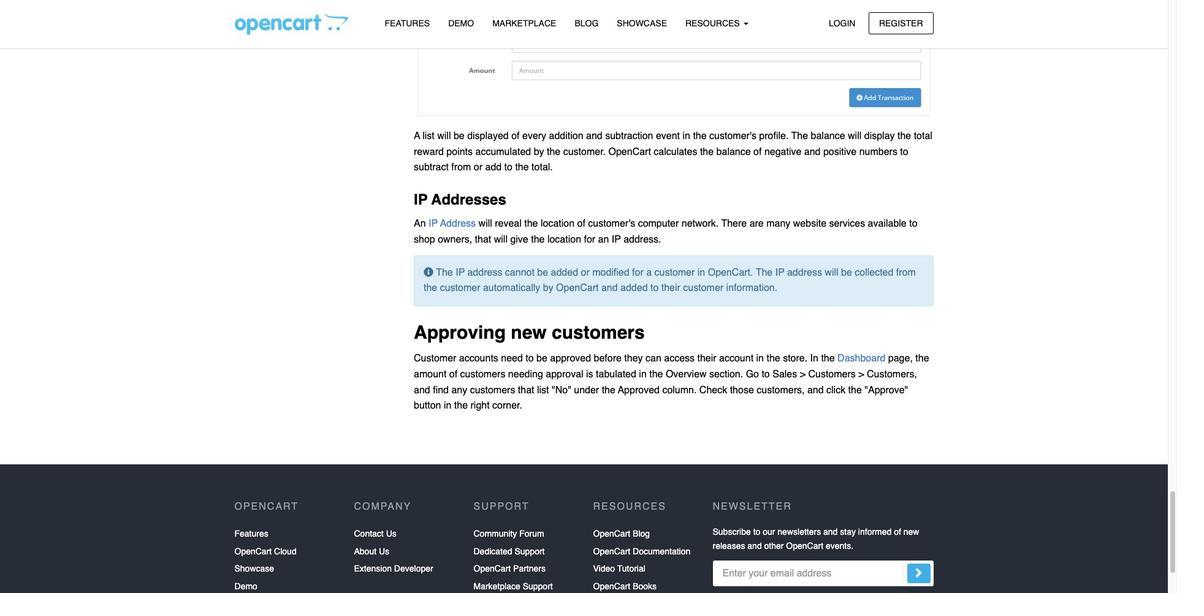 Task type: describe. For each thing, give the bounding box(es) containing it.
opencart cloud link
[[235, 543, 297, 561]]

"no"
[[552, 385, 571, 396]]

demo for the right demo link
[[448, 18, 474, 28]]

section.
[[709, 369, 743, 380]]

extension developer link
[[354, 561, 433, 578]]

approved
[[618, 385, 660, 396]]

customer up approving
[[440, 283, 480, 294]]

customers,
[[757, 385, 805, 396]]

the right give
[[531, 234, 545, 245]]

total
[[914, 131, 932, 142]]

features link for opencart cloud
[[235, 526, 268, 543]]

video
[[593, 564, 615, 574]]

right
[[471, 400, 490, 411]]

0 vertical spatial resources
[[685, 18, 742, 28]]

that inside page, the amount of customers needing approval is tabulated in the overview section. go to sales > customers > customers, and find any customers that list "no" under the approved column. check those customers, and click the "approve" button in the right corner.
[[518, 385, 534, 396]]

1 horizontal spatial the
[[756, 267, 773, 278]]

marketplace support
[[474, 582, 553, 591]]

available
[[868, 218, 907, 229]]

list inside page, the amount of customers needing approval is tabulated in the overview section. go to sales > customers > customers, and find any customers that list "no" under the approved column. check those customers, and click the "approve" button in the right corner.
[[537, 385, 549, 396]]

customer down the opencart.
[[683, 283, 724, 294]]

newsletters
[[778, 528, 821, 537]]

will inside the ip address cannot be added or modified for a customer in opencart. the ip address will be collected from the customer automatically by opencart and added to their customer information.
[[825, 267, 838, 278]]

1 horizontal spatial demo link
[[439, 13, 483, 34]]

angle right image
[[915, 566, 922, 580]]

info circle image
[[424, 267, 433, 277]]

in
[[810, 353, 818, 364]]

opencart for opencart
[[235, 502, 299, 513]]

a
[[414, 131, 420, 142]]

accumulated
[[475, 146, 531, 157]]

contact us
[[354, 529, 397, 539]]

newsletter
[[713, 502, 792, 513]]

will up reward
[[437, 131, 451, 142]]

1 address from the left
[[467, 267, 502, 278]]

resources link
[[676, 13, 758, 34]]

the up give
[[524, 218, 538, 229]]

opencart partners link
[[474, 561, 546, 578]]

many
[[767, 218, 791, 229]]

of inside page, the amount of customers needing approval is tabulated in the overview section. go to sales > customers > customers, and find any customers that list "no" under the approved column. check those customers, and click the "approve" button in the right corner.
[[449, 369, 457, 380]]

the right page,
[[916, 353, 929, 364]]

are
[[750, 218, 764, 229]]

collected
[[855, 267, 894, 278]]

opencart for opencart cloud
[[235, 547, 272, 557]]

store.
[[783, 353, 808, 364]]

ip inside will reveal the location of customer's computer network. there are many website services available to shop owners, that will give the location for an ip address.
[[612, 234, 621, 245]]

opencart inside the ip address cannot be added or modified for a customer in opencart. the ip address will be collected from the customer automatically by opencart and added to their customer information.
[[556, 283, 599, 294]]

by inside 'a list will be displayed of every addition and subtraction event in the customer's profile. the balance will display the total reward points accumulated by the customer. opencart calculates the balance of negative and positive numbers to subtract from or add to the total.'
[[534, 146, 544, 157]]

features for opencart cloud
[[235, 529, 268, 539]]

contact us link
[[354, 526, 397, 543]]

the up sales
[[767, 353, 780, 364]]

customer's inside 'a list will be displayed of every addition and subtraction event in the customer's profile. the balance will display the total reward points accumulated by the customer. opencart calculates the balance of negative and positive numbers to subtract from or add to the total.'
[[709, 131, 757, 142]]

tabulated
[[596, 369, 636, 380]]

or inside the ip address cannot be added or modified for a customer in opencart. the ip address will be collected from the customer automatically by opencart and added to their customer information.
[[581, 267, 590, 278]]

1 horizontal spatial blog
[[633, 529, 650, 539]]

and left click
[[807, 385, 824, 396]]

those
[[730, 385, 754, 396]]

dedicated support link
[[474, 543, 545, 561]]

events.
[[826, 541, 853, 551]]

will left the reveal
[[479, 218, 492, 229]]

there
[[721, 218, 747, 229]]

under
[[574, 385, 599, 396]]

address
[[440, 218, 476, 229]]

company
[[354, 502, 412, 513]]

0 horizontal spatial demo link
[[235, 578, 257, 593]]

opencart books
[[593, 582, 657, 591]]

approval
[[546, 369, 583, 380]]

negative
[[764, 146, 802, 157]]

or inside 'a list will be displayed of every addition and subtraction event in the customer's profile. the balance will display the total reward points accumulated by the customer. opencart calculates the balance of negative and positive numbers to subtract from or add to the total.'
[[474, 162, 483, 173]]

features link for demo
[[376, 13, 439, 34]]

the inside the ip address cannot be added or modified for a customer in opencart. the ip address will be collected from the customer automatically by opencart and added to their customer information.
[[424, 283, 437, 294]]

customer accounts need to be approved before they can access their account in the store. in the dashboard
[[414, 353, 886, 364]]

total.
[[532, 162, 553, 173]]

in inside 'a list will be displayed of every addition and subtraction event in the customer's profile. the balance will display the total reward points accumulated by the customer. opencart calculates the balance of negative and positive numbers to subtract from or add to the total.'
[[683, 131, 690, 142]]

a list will be displayed of every addition and subtraction event in the customer's profile. the balance will display the total reward points accumulated by the customer. opencart calculates the balance of negative and positive numbers to subtract from or add to the total.
[[414, 131, 932, 173]]

the up 'calculates'
[[693, 131, 707, 142]]

reward
[[414, 146, 444, 157]]

by inside the ip address cannot be added or modified for a customer in opencart. the ip address will be collected from the customer automatically by opencart and added to their customer information.
[[543, 283, 553, 294]]

positive
[[823, 146, 857, 157]]

1 horizontal spatial balance
[[811, 131, 845, 142]]

1 vertical spatial resources
[[593, 502, 666, 513]]

accounts
[[459, 353, 498, 364]]

automatically
[[483, 283, 540, 294]]

customer.
[[563, 146, 606, 157]]

video tutorial link
[[593, 561, 646, 578]]

customers rewards image
[[414, 0, 933, 121]]

opencart for opencart documentation
[[593, 547, 630, 557]]

is
[[586, 369, 593, 380]]

will reveal the location of customer's computer network. there are many website services available to shop owners, that will give the location for an ip address.
[[414, 218, 918, 245]]

address.
[[624, 234, 661, 245]]

about
[[354, 547, 377, 557]]

needing
[[508, 369, 543, 380]]

information.
[[726, 283, 778, 294]]

dashboard link
[[835, 353, 886, 364]]

the left "total."
[[515, 162, 529, 173]]

addition
[[549, 131, 583, 142]]

0 horizontal spatial the
[[436, 267, 453, 278]]

and up the customer.
[[586, 131, 603, 142]]

in up approved
[[639, 369, 647, 380]]

about us
[[354, 547, 389, 557]]

the left "total"
[[898, 131, 911, 142]]

the right click
[[848, 385, 862, 396]]

documentation
[[633, 547, 691, 557]]

amount
[[414, 369, 447, 380]]

be inside 'a list will be displayed of every addition and subtraction event in the customer's profile. the balance will display the total reward points accumulated by the customer. opencart calculates the balance of negative and positive numbers to subtract from or add to the total.'
[[454, 131, 465, 142]]

us for about us
[[379, 547, 389, 557]]

dashboard
[[838, 353, 886, 364]]

1 vertical spatial customers
[[460, 369, 505, 380]]

marketplace link
[[483, 13, 566, 34]]

page, the amount of customers needing approval is tabulated in the overview section. go to sales > customers > customers, and find any customers that list "no" under the approved column. check those customers, and click the "approve" button in the right corner.
[[414, 353, 929, 411]]

list inside 'a list will be displayed of every addition and subtraction event in the customer's profile. the balance will display the total reward points accumulated by the customer. opencart calculates the balance of negative and positive numbers to subtract from or add to the total.'
[[423, 131, 435, 142]]

customer's inside will reveal the location of customer's computer network. there are many website services available to shop owners, that will give the location for an ip address.
[[588, 218, 635, 229]]

from inside the ip address cannot be added or modified for a customer in opencart. the ip address will be collected from the customer automatically by opencart and added to their customer information.
[[896, 267, 916, 278]]

every
[[522, 131, 546, 142]]

need
[[501, 353, 523, 364]]

subtract
[[414, 162, 449, 173]]

the down can
[[649, 369, 663, 380]]

extension
[[354, 564, 392, 574]]

for inside the ip address cannot be added or modified for a customer in opencart. the ip address will be collected from the customer automatically by opencart and added to their customer information.
[[632, 267, 644, 278]]

opencart inside subscribe to our newsletters and stay informed of new releases and other opencart events.
[[786, 541, 823, 551]]

in inside the ip address cannot be added or modified for a customer in opencart. the ip address will be collected from the customer automatically by opencart and added to their customer information.
[[698, 267, 705, 278]]

0 vertical spatial showcase
[[617, 18, 667, 28]]

and left other
[[748, 541, 762, 551]]



Task type: vqa. For each thing, say whether or not it's contained in the screenshot.
"Blog" inside the Blog link
yes



Task type: locate. For each thing, give the bounding box(es) containing it.
customers up before
[[552, 322, 645, 343]]

opencart - open source shopping cart solution image
[[235, 13, 348, 35]]

marketplace support link
[[474, 578, 553, 593]]

support up community
[[474, 502, 529, 513]]

1 horizontal spatial or
[[581, 267, 590, 278]]

any
[[451, 385, 467, 396]]

the up information.
[[756, 267, 773, 278]]

location right the reveal
[[541, 218, 575, 229]]

1 vertical spatial showcase
[[235, 564, 274, 574]]

demo for demo link to the left
[[235, 582, 257, 591]]

0 vertical spatial location
[[541, 218, 575, 229]]

0 vertical spatial that
[[475, 234, 491, 245]]

customers up "right"
[[470, 385, 515, 396]]

2 vertical spatial customers
[[470, 385, 515, 396]]

opencart down newsletters on the right
[[786, 541, 823, 551]]

a
[[646, 267, 652, 278]]

forum
[[519, 529, 544, 539]]

added right cannot
[[551, 267, 578, 278]]

page,
[[888, 353, 913, 364]]

subscribe to our newsletters and stay informed of new releases and other opencart events.
[[713, 528, 919, 551]]

the down any
[[454, 400, 468, 411]]

opencart inside 'a list will be displayed of every addition and subtraction event in the customer's profile. the balance will display the total reward points accumulated by the customer. opencart calculates the balance of negative and positive numbers to subtract from or add to the total.'
[[609, 146, 651, 157]]

0 vertical spatial marketplace
[[492, 18, 556, 28]]

services
[[829, 218, 865, 229]]

opencart blog
[[593, 529, 650, 539]]

will down the reveal
[[494, 234, 508, 245]]

customers down accounts
[[460, 369, 505, 380]]

overview
[[666, 369, 707, 380]]

0 horizontal spatial blog
[[575, 18, 599, 28]]

0 horizontal spatial showcase link
[[235, 561, 274, 578]]

community forum link
[[474, 526, 544, 543]]

the ip address cannot be added or modified for a customer in opencart. the ip address will be collected from the customer automatically by opencart and added to their customer information. alert
[[414, 255, 933, 306]]

0 horizontal spatial features link
[[235, 526, 268, 543]]

0 vertical spatial by
[[534, 146, 544, 157]]

click
[[826, 385, 846, 396]]

for left an
[[584, 234, 595, 245]]

1 vertical spatial showcase link
[[235, 561, 274, 578]]

opencart left cloud
[[235, 547, 272, 557]]

by up "total."
[[534, 146, 544, 157]]

1 horizontal spatial that
[[518, 385, 534, 396]]

1 horizontal spatial resources
[[685, 18, 742, 28]]

1 vertical spatial new
[[904, 528, 919, 537]]

profile.
[[759, 131, 789, 142]]

to right available
[[909, 218, 918, 229]]

and left positive
[[804, 146, 821, 157]]

to inside will reveal the location of customer's computer network. there are many website services available to shop owners, that will give the location for an ip address.
[[909, 218, 918, 229]]

the up "total."
[[547, 146, 561, 157]]

2 vertical spatial support
[[523, 582, 553, 591]]

the right info circle image
[[436, 267, 453, 278]]

support down the partners
[[523, 582, 553, 591]]

to right numbers
[[900, 146, 908, 157]]

features
[[385, 18, 430, 28], [235, 529, 268, 539]]

will up positive
[[848, 131, 862, 142]]

1 horizontal spatial address
[[787, 267, 822, 278]]

1 horizontal spatial demo
[[448, 18, 474, 28]]

1 vertical spatial list
[[537, 385, 549, 396]]

addresses
[[431, 191, 506, 208]]

subtraction
[[605, 131, 653, 142]]

an ip address
[[414, 218, 476, 229]]

in up go
[[756, 353, 764, 364]]

1 vertical spatial features
[[235, 529, 268, 539]]

opencart down dedicated
[[474, 564, 511, 574]]

1 horizontal spatial showcase
[[617, 18, 667, 28]]

> down dashboard
[[859, 369, 864, 380]]

address down website
[[787, 267, 822, 278]]

1 vertical spatial from
[[896, 267, 916, 278]]

and
[[586, 131, 603, 142], [804, 146, 821, 157], [601, 283, 618, 294], [414, 385, 430, 396], [807, 385, 824, 396], [823, 528, 838, 537], [748, 541, 762, 551]]

0 vertical spatial features link
[[376, 13, 439, 34]]

0 horizontal spatial features
[[235, 529, 268, 539]]

ip addresses
[[414, 191, 506, 208]]

opencart down 'subtraction'
[[609, 146, 651, 157]]

0 horizontal spatial or
[[474, 162, 483, 173]]

1 vertical spatial balance
[[716, 146, 751, 157]]

that inside will reveal the location of customer's computer network. there are many website services available to shop owners, that will give the location for an ip address.
[[475, 234, 491, 245]]

marketplace for marketplace support
[[474, 582, 520, 591]]

0 horizontal spatial customer's
[[588, 218, 635, 229]]

0 horizontal spatial for
[[584, 234, 595, 245]]

to right add
[[504, 162, 513, 173]]

1 > from the left
[[800, 369, 806, 380]]

1 horizontal spatial >
[[859, 369, 864, 380]]

support for marketplace
[[523, 582, 553, 591]]

be left collected
[[841, 267, 852, 278]]

from right collected
[[896, 267, 916, 278]]

1 vertical spatial marketplace
[[474, 582, 520, 591]]

computer
[[638, 218, 679, 229]]

0 vertical spatial customer's
[[709, 131, 757, 142]]

for left the a at the right of page
[[632, 267, 644, 278]]

opencart up opencart documentation
[[593, 529, 630, 539]]

in
[[683, 131, 690, 142], [698, 267, 705, 278], [756, 353, 764, 364], [639, 369, 647, 380], [444, 400, 451, 411]]

of inside subscribe to our newsletters and stay informed of new releases and other opencart events.
[[894, 528, 901, 537]]

the down tabulated
[[602, 385, 615, 396]]

be up needing at the left bottom
[[537, 353, 547, 364]]

to right go
[[762, 369, 770, 380]]

1 horizontal spatial their
[[697, 353, 716, 364]]

check
[[699, 385, 727, 396]]

will left collected
[[825, 267, 838, 278]]

1 horizontal spatial features link
[[376, 13, 439, 34]]

1 vertical spatial us
[[379, 547, 389, 557]]

1 vertical spatial added
[[620, 283, 648, 294]]

informed
[[858, 528, 892, 537]]

blog
[[575, 18, 599, 28], [633, 529, 650, 539]]

0 horizontal spatial new
[[511, 322, 547, 343]]

us for contact us
[[386, 529, 397, 539]]

address up automatically
[[467, 267, 502, 278]]

list left '"no"'
[[537, 385, 549, 396]]

0 vertical spatial customers
[[552, 322, 645, 343]]

1 vertical spatial demo link
[[235, 578, 257, 593]]

and down modified
[[601, 283, 618, 294]]

opencart up opencart cloud
[[235, 502, 299, 513]]

showcase down opencart cloud link
[[235, 564, 274, 574]]

or
[[474, 162, 483, 173], [581, 267, 590, 278]]

the down info circle image
[[424, 283, 437, 294]]

give
[[510, 234, 528, 245]]

to inside page, the amount of customers needing approval is tabulated in the overview section. go to sales > customers > customers, and find any customers that list "no" under the approved column. check those customers, and click the "approve" button in the right corner.
[[762, 369, 770, 380]]

1 vertical spatial blog
[[633, 529, 650, 539]]

list right the a
[[423, 131, 435, 142]]

1 horizontal spatial list
[[537, 385, 549, 396]]

opencart down modified
[[556, 283, 599, 294]]

can
[[646, 353, 661, 364]]

0 vertical spatial demo
[[448, 18, 474, 28]]

new inside subscribe to our newsletters and stay informed of new releases and other opencart events.
[[904, 528, 919, 537]]

> down store.
[[800, 369, 806, 380]]

an
[[414, 218, 426, 229]]

to
[[900, 146, 908, 157], [504, 162, 513, 173], [909, 218, 918, 229], [650, 283, 659, 294], [526, 353, 534, 364], [762, 369, 770, 380], [753, 528, 760, 537]]

opencart for opencart books
[[593, 582, 630, 591]]

opencart for opencart blog
[[593, 529, 630, 539]]

will
[[437, 131, 451, 142], [848, 131, 862, 142], [479, 218, 492, 229], [494, 234, 508, 245], [825, 267, 838, 278]]

customers,
[[867, 369, 917, 380]]

their down will reveal the location of customer's computer network. there are many website services available to shop owners, that will give the location for an ip address.
[[661, 283, 680, 294]]

balance up positive
[[811, 131, 845, 142]]

0 vertical spatial us
[[386, 529, 397, 539]]

be up points
[[454, 131, 465, 142]]

0 horizontal spatial their
[[661, 283, 680, 294]]

and inside the ip address cannot be added or modified for a customer in opencart. the ip address will be collected from the customer automatically by opencart and added to their customer information.
[[601, 283, 618, 294]]

and up the events.
[[823, 528, 838, 537]]

in left the opencart.
[[698, 267, 705, 278]]

0 horizontal spatial showcase
[[235, 564, 274, 574]]

be right cannot
[[537, 267, 548, 278]]

ip
[[414, 191, 428, 208], [429, 218, 438, 229], [612, 234, 621, 245], [456, 267, 465, 278], [775, 267, 785, 278]]

opencart partners
[[474, 564, 546, 574]]

cannot
[[505, 267, 535, 278]]

points
[[447, 146, 473, 157]]

displayed
[[467, 131, 509, 142]]

new right informed
[[904, 528, 919, 537]]

1 vertical spatial location
[[547, 234, 581, 245]]

0 vertical spatial new
[[511, 322, 547, 343]]

1 horizontal spatial for
[[632, 267, 644, 278]]

opencart up video tutorial
[[593, 547, 630, 557]]

other
[[764, 541, 784, 551]]

0 horizontal spatial added
[[551, 267, 578, 278]]

for inside will reveal the location of customer's computer network. there are many website services available to shop owners, that will give the location for an ip address.
[[584, 234, 595, 245]]

opencart documentation link
[[593, 543, 691, 561]]

their up section.
[[697, 353, 716, 364]]

the right in
[[821, 353, 835, 364]]

customer right the a at the right of page
[[655, 267, 695, 278]]

opencart for opencart partners
[[474, 564, 511, 574]]

support for dedicated
[[515, 547, 545, 557]]

1 vertical spatial that
[[518, 385, 534, 396]]

dedicated
[[474, 547, 512, 557]]

stay
[[840, 528, 856, 537]]

1 horizontal spatial customer's
[[709, 131, 757, 142]]

0 vertical spatial added
[[551, 267, 578, 278]]

0 vertical spatial for
[[584, 234, 595, 245]]

new up need
[[511, 322, 547, 343]]

video tutorial
[[593, 564, 646, 574]]

login link
[[818, 12, 866, 34]]

go
[[746, 369, 759, 380]]

the up the negative
[[791, 131, 808, 142]]

location left an
[[547, 234, 581, 245]]

balance left the negative
[[716, 146, 751, 157]]

approved
[[550, 353, 591, 364]]

opencart documentation
[[593, 547, 691, 557]]

the right 'calculates'
[[700, 146, 714, 157]]

approving
[[414, 322, 506, 343]]

opencart down video tutorial link at right bottom
[[593, 582, 630, 591]]

0 vertical spatial blog
[[575, 18, 599, 28]]

approving new customers
[[414, 322, 645, 343]]

register link
[[869, 12, 933, 34]]

event
[[656, 131, 680, 142]]

0 horizontal spatial demo
[[235, 582, 257, 591]]

marketplace
[[492, 18, 556, 28], [474, 582, 520, 591]]

register
[[879, 18, 923, 28]]

network.
[[682, 218, 719, 229]]

from down points
[[451, 162, 471, 173]]

0 vertical spatial balance
[[811, 131, 845, 142]]

an
[[598, 234, 609, 245]]

0 vertical spatial from
[[451, 162, 471, 173]]

showcase right the blog link on the top of the page
[[617, 18, 667, 28]]

1 horizontal spatial showcase link
[[608, 13, 676, 34]]

location
[[541, 218, 575, 229], [547, 234, 581, 245]]

0 horizontal spatial that
[[475, 234, 491, 245]]

their
[[661, 283, 680, 294], [697, 353, 716, 364]]

marketplace for marketplace
[[492, 18, 556, 28]]

by right automatically
[[543, 283, 553, 294]]

and up button
[[414, 385, 430, 396]]

features for demo
[[385, 18, 430, 28]]

reveal
[[495, 218, 522, 229]]

"approve"
[[865, 385, 908, 396]]

from inside 'a list will be displayed of every addition and subtraction event in the customer's profile. the balance will display the total reward points accumulated by the customer. opencart calculates the balance of negative and positive numbers to subtract from or add to the total.'
[[451, 162, 471, 173]]

find
[[433, 385, 449, 396]]

in right the event
[[683, 131, 690, 142]]

our
[[763, 528, 775, 537]]

partners
[[513, 564, 546, 574]]

1 horizontal spatial features
[[385, 18, 430, 28]]

in down find
[[444, 400, 451, 411]]

0 vertical spatial showcase link
[[608, 13, 676, 34]]

added down the a at the right of page
[[620, 283, 648, 294]]

or left add
[[474, 162, 483, 173]]

list
[[423, 131, 435, 142], [537, 385, 549, 396]]

customer
[[414, 353, 456, 364]]

customer's
[[709, 131, 757, 142], [588, 218, 635, 229]]

customer's up an
[[588, 218, 635, 229]]

1 vertical spatial or
[[581, 267, 590, 278]]

to left our
[[753, 528, 760, 537]]

1 vertical spatial their
[[697, 353, 716, 364]]

of inside will reveal the location of customer's computer network. there are many website services available to shop owners, that will give the location for an ip address.
[[577, 218, 585, 229]]

0 horizontal spatial from
[[451, 162, 471, 173]]

2 address from the left
[[787, 267, 822, 278]]

Enter your email address text field
[[713, 561, 933, 587]]

1 vertical spatial support
[[515, 547, 545, 557]]

access
[[664, 353, 695, 364]]

0 vertical spatial list
[[423, 131, 435, 142]]

features link
[[376, 13, 439, 34], [235, 526, 268, 543]]

dedicated support
[[474, 547, 545, 557]]

sales
[[773, 369, 797, 380]]

2 > from the left
[[859, 369, 864, 380]]

0 horizontal spatial balance
[[716, 146, 751, 157]]

0 horizontal spatial resources
[[593, 502, 666, 513]]

1 vertical spatial features link
[[235, 526, 268, 543]]

to up needing at the left bottom
[[526, 353, 534, 364]]

to down the a at the right of page
[[650, 283, 659, 294]]

tutorial
[[617, 564, 646, 574]]

0 horizontal spatial address
[[467, 267, 502, 278]]

their inside the ip address cannot be added or modified for a customer in opencart. the ip address will be collected from the customer automatically by opencart and added to their customer information.
[[661, 283, 680, 294]]

0 horizontal spatial list
[[423, 131, 435, 142]]

1 vertical spatial customer's
[[588, 218, 635, 229]]

before
[[594, 353, 622, 364]]

that right owners,
[[475, 234, 491, 245]]

to inside subscribe to our newsletters and stay informed of new releases and other opencart events.
[[753, 528, 760, 537]]

opencart.
[[708, 267, 753, 278]]

0 horizontal spatial >
[[800, 369, 806, 380]]

extension developer
[[354, 564, 433, 574]]

2 horizontal spatial the
[[791, 131, 808, 142]]

column.
[[662, 385, 697, 396]]

1 horizontal spatial added
[[620, 283, 648, 294]]

1 horizontal spatial from
[[896, 267, 916, 278]]

customer's left profile.
[[709, 131, 757, 142]]

0 vertical spatial or
[[474, 162, 483, 173]]

1 vertical spatial demo
[[235, 582, 257, 591]]

0 vertical spatial support
[[474, 502, 529, 513]]

cloud
[[274, 547, 297, 557]]

1 vertical spatial by
[[543, 283, 553, 294]]

of
[[511, 131, 520, 142], [754, 146, 762, 157], [577, 218, 585, 229], [449, 369, 457, 380], [894, 528, 901, 537]]

to inside the ip address cannot be added or modified for a customer in opencart. the ip address will be collected from the customer automatically by opencart and added to their customer information.
[[650, 283, 659, 294]]

new
[[511, 322, 547, 343], [904, 528, 919, 537]]

1 horizontal spatial new
[[904, 528, 919, 537]]

about us link
[[354, 543, 389, 561]]

they
[[624, 353, 643, 364]]

or left modified
[[581, 267, 590, 278]]

the inside 'a list will be displayed of every addition and subtraction event in the customer's profile. the balance will display the total reward points accumulated by the customer. opencart calculates the balance of negative and positive numbers to subtract from or add to the total.'
[[791, 131, 808, 142]]

that down needing at the left bottom
[[518, 385, 534, 396]]

add
[[485, 162, 502, 173]]

1 vertical spatial for
[[632, 267, 644, 278]]

calculates
[[654, 146, 697, 157]]

button
[[414, 400, 441, 411]]

>
[[800, 369, 806, 380], [859, 369, 864, 380]]

support up the partners
[[515, 547, 545, 557]]

us right about
[[379, 547, 389, 557]]

us right contact
[[386, 529, 397, 539]]

0 vertical spatial their
[[661, 283, 680, 294]]

0 vertical spatial demo link
[[439, 13, 483, 34]]

0 vertical spatial features
[[385, 18, 430, 28]]



